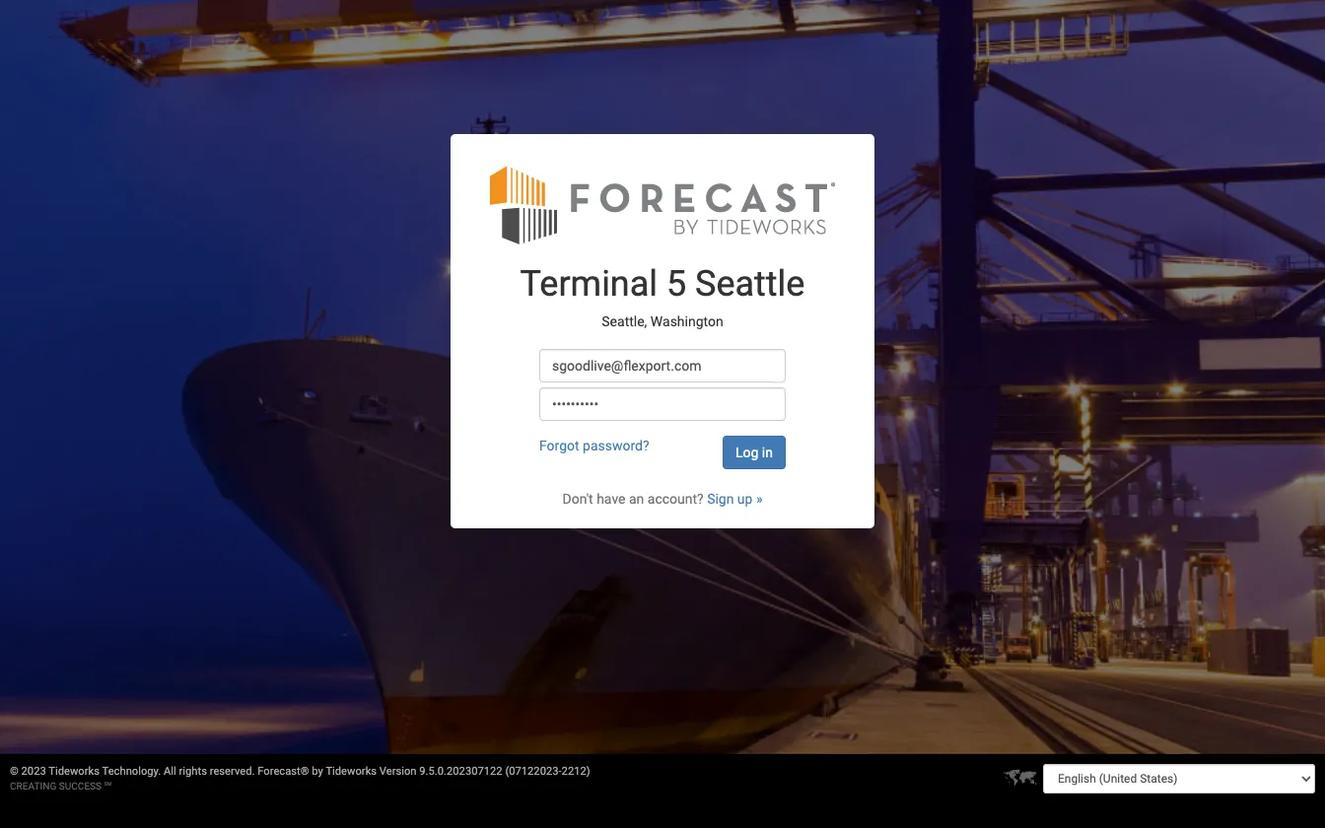 Task type: locate. For each thing, give the bounding box(es) containing it.
log in button
[[723, 436, 786, 469]]

rights
[[179, 765, 207, 778]]

tideworks right "by"
[[326, 765, 377, 778]]

terminal 5 seattle seattle, washington
[[520, 263, 805, 329]]

all
[[164, 765, 176, 778]]

forgot password? link
[[539, 438, 649, 454]]

Password password field
[[539, 388, 786, 421]]

sign
[[707, 491, 734, 507]]

an
[[629, 491, 644, 507]]

Email or username text field
[[539, 349, 786, 383]]

2023
[[21, 765, 46, 778]]

tideworks
[[49, 765, 100, 778], [326, 765, 377, 778]]

don't
[[563, 491, 593, 507]]

tideworks up success
[[49, 765, 100, 778]]

terminal
[[520, 263, 658, 305]]

washington
[[651, 313, 724, 329]]

log
[[736, 445, 759, 461]]

forecast®
[[258, 765, 309, 778]]

(07122023-
[[505, 765, 562, 778]]

9.5.0.202307122
[[419, 765, 503, 778]]

0 horizontal spatial tideworks
[[49, 765, 100, 778]]

password?
[[583, 438, 649, 454]]

don't have an account? sign up »
[[563, 491, 763, 507]]

have
[[597, 491, 626, 507]]

1 horizontal spatial tideworks
[[326, 765, 377, 778]]



Task type: describe. For each thing, give the bounding box(es) containing it.
creating
[[10, 781, 56, 792]]

»
[[756, 491, 763, 507]]

by
[[312, 765, 323, 778]]

© 2023 tideworks technology. all rights reserved. forecast® by tideworks version 9.5.0.202307122 (07122023-2212) creating success ℠
[[10, 765, 590, 792]]

forgot
[[539, 438, 579, 454]]

seattle,
[[602, 313, 647, 329]]

2212)
[[562, 765, 590, 778]]

forecast® by tideworks image
[[490, 164, 835, 246]]

5
[[667, 263, 687, 305]]

reserved.
[[210, 765, 255, 778]]

©
[[10, 765, 19, 778]]

seattle
[[695, 263, 805, 305]]

forgot password? log in
[[539, 438, 773, 461]]

success
[[59, 781, 102, 792]]

℠
[[104, 781, 112, 792]]

1 tideworks from the left
[[49, 765, 100, 778]]

up
[[738, 491, 753, 507]]

sign up » link
[[707, 491, 763, 507]]

technology.
[[102, 765, 161, 778]]

2 tideworks from the left
[[326, 765, 377, 778]]

version
[[380, 765, 417, 778]]

account?
[[648, 491, 704, 507]]

in
[[762, 445, 773, 461]]



Task type: vqa. For each thing, say whether or not it's contained in the screenshot.
the leftmost Time
no



